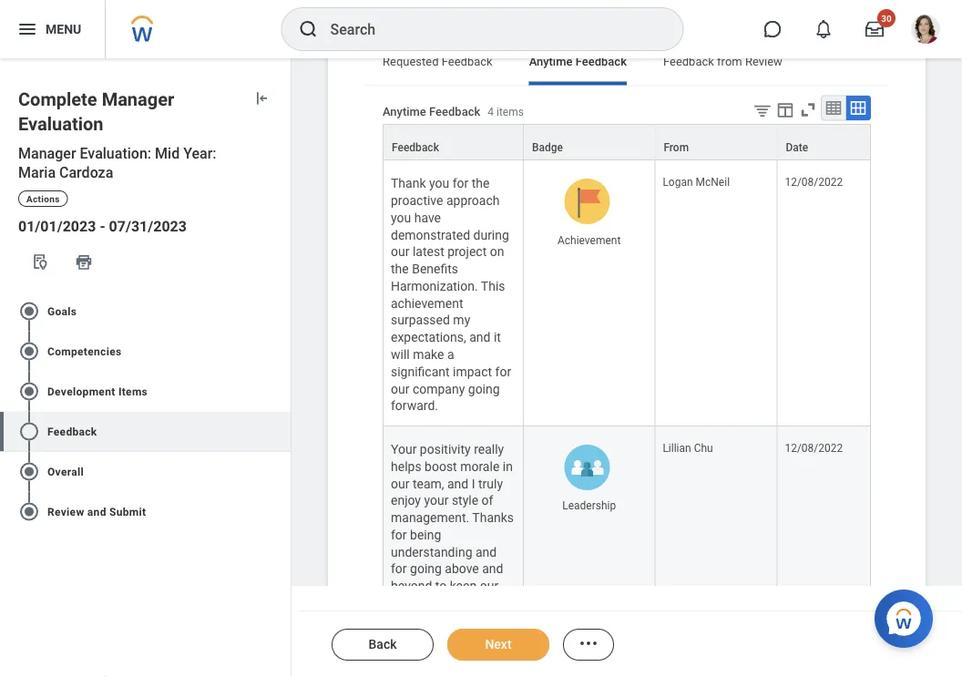 Task type: vqa. For each thing, say whether or not it's contained in the screenshot.
2nd Error icon from the bottom of the list containing Goals
yes



Task type: locate. For each thing, give the bounding box(es) containing it.
badge image inside your positivity really helps boost morale in our team, and i truly enjoy your style of management. thanks for being understanding and for going above and beyond to keep our spirits up! row
[[565, 444, 611, 490]]

2 12/08/2022 from the top
[[785, 442, 844, 454]]

error image
[[273, 381, 291, 402], [273, 421, 291, 442], [273, 501, 291, 523]]

items
[[118, 385, 148, 398]]

you up proactive
[[429, 176, 450, 191]]

for
[[453, 176, 469, 191], [496, 364, 512, 379], [391, 527, 407, 542], [391, 561, 407, 576]]

feedback inside feedback "link"
[[47, 425, 97, 438]]

thank you for the proactive approach you have demonstrated during our latest project on the benefits harmonization. this achievement surpassed my expectations, and it will make a significant impact for our company going forward.
[[391, 176, 515, 413]]

1 vertical spatial the
[[391, 261, 409, 276]]

and left submit
[[87, 505, 106, 518]]

error image for goals
[[273, 300, 291, 322]]

0 vertical spatial radio custom image
[[18, 300, 40, 322]]

the up "approach"
[[472, 176, 490, 191]]

0 vertical spatial you
[[429, 176, 450, 191]]

up!
[[429, 595, 447, 610]]

development items
[[47, 385, 148, 398]]

1 badge image from the top
[[565, 178, 611, 224]]

search image
[[298, 18, 320, 40]]

our right keep
[[480, 578, 499, 593]]

and inside thank you for the proactive approach you have demonstrated during our latest project on the benefits harmonization. this achievement surpassed my expectations, and it will make a significant impact for our company going forward.
[[470, 330, 491, 345]]

1 horizontal spatial manager
[[102, 89, 174, 110]]

2 badge image from the top
[[565, 444, 611, 490]]

2 radio custom image from the top
[[18, 340, 40, 362]]

significant
[[391, 364, 450, 379]]

actions button
[[18, 191, 68, 207]]

helps
[[391, 459, 422, 474]]

going down understanding
[[410, 561, 442, 576]]

feedback button
[[384, 125, 523, 159]]

1 vertical spatial radio custom image
[[18, 340, 40, 362]]

from button
[[656, 125, 777, 159]]

1 vertical spatial you
[[391, 210, 411, 225]]

list containing goals
[[0, 284, 291, 539]]

expectations,
[[391, 330, 467, 345]]

review right from
[[746, 55, 783, 68]]

profile logan mcneil image
[[912, 15, 941, 47]]

inbox large image
[[866, 20, 884, 38]]

0 vertical spatial anytime
[[529, 55, 573, 68]]

feedback link
[[0, 411, 291, 452]]

1 horizontal spatial you
[[429, 176, 450, 191]]

manager up maria
[[18, 145, 76, 162]]

3 error image from the top
[[273, 501, 291, 523]]

1 horizontal spatial going
[[468, 381, 500, 396]]

1 vertical spatial badge image
[[565, 444, 611, 490]]

radio custom image inside overall link
[[18, 461, 40, 483]]

complete
[[18, 89, 97, 110]]

on
[[490, 244, 505, 259]]

menu button
[[0, 0, 105, 58]]

0 horizontal spatial going
[[410, 561, 442, 576]]

error image inside development items link
[[273, 381, 291, 402]]

radio custom image left goals
[[18, 300, 40, 322]]

requested feedback
[[383, 55, 493, 68]]

manager evaluation: mid year: maria cardoza
[[18, 145, 217, 181]]

anytime inside "tab list"
[[529, 55, 573, 68]]

feedback up thank
[[392, 141, 439, 154]]

feedback
[[442, 55, 493, 68], [576, 55, 627, 68], [664, 55, 715, 68], [429, 105, 481, 118], [392, 141, 439, 154], [47, 425, 97, 438]]

1 horizontal spatial anytime
[[529, 55, 573, 68]]

badge image inside "thank you for the proactive approach you have demonstrated during our latest project on the benefits harmonization. this achievement surpassed my expectations, and it will make a significant impact for our company going forward." row
[[565, 178, 611, 224]]

error image inside goals link
[[273, 300, 291, 322]]

2 vertical spatial error image
[[273, 461, 291, 483]]

fullscreen image
[[799, 100, 819, 120]]

1 vertical spatial anytime
[[383, 105, 427, 118]]

error image
[[273, 300, 291, 322], [273, 340, 291, 362], [273, 461, 291, 483]]

2 error image from the top
[[273, 421, 291, 442]]

1 horizontal spatial the
[[472, 176, 490, 191]]

review and submit link
[[0, 492, 291, 532]]

anytime down requested on the left of page
[[383, 105, 427, 118]]

for right impact
[[496, 364, 512, 379]]

manager inside the complete manager evaluation
[[102, 89, 174, 110]]

next
[[485, 637, 512, 652]]

1 vertical spatial going
[[410, 561, 442, 576]]

1 12/08/2022 from the top
[[785, 176, 844, 188]]

0 vertical spatial review
[[746, 55, 783, 68]]

0 vertical spatial error image
[[273, 300, 291, 322]]

anytime down search workday search field
[[529, 55, 573, 68]]

3 radio custom image from the top
[[18, 461, 40, 483]]

radio custom image for goals
[[18, 300, 40, 322]]

achievement
[[558, 233, 621, 246]]

4 radio custom image from the top
[[18, 501, 40, 523]]

the
[[472, 176, 490, 191], [391, 261, 409, 276]]

badge image
[[565, 178, 611, 224], [565, 444, 611, 490]]

overall link
[[0, 452, 291, 492]]

have
[[415, 210, 441, 225]]

0 vertical spatial manager
[[102, 89, 174, 110]]

tab list containing requested feedback
[[365, 42, 890, 85]]

0 horizontal spatial manager
[[18, 145, 76, 162]]

0 vertical spatial 12/08/2022
[[785, 176, 844, 188]]

requested
[[383, 55, 439, 68]]

toolbar
[[739, 95, 872, 124]]

0 vertical spatial error image
[[273, 381, 291, 402]]

1 vertical spatial error image
[[273, 340, 291, 362]]

really
[[474, 442, 504, 457]]

development items link
[[0, 371, 291, 411]]

30 button
[[855, 9, 896, 49]]

0 horizontal spatial you
[[391, 210, 411, 225]]

company
[[413, 381, 465, 396]]

feedback up badge popup button
[[576, 55, 627, 68]]

going down impact
[[468, 381, 500, 396]]

beyond
[[391, 578, 432, 593]]

error image inside review and submit link
[[273, 501, 291, 523]]

1 radio custom image from the top
[[18, 381, 40, 402]]

anytime for anytime feedback 4 items
[[383, 105, 427, 118]]

1 error image from the top
[[273, 381, 291, 402]]

you
[[429, 176, 450, 191], [391, 210, 411, 225]]

our left latest
[[391, 244, 410, 259]]

1 vertical spatial 12/08/2022
[[785, 442, 844, 454]]

badge image up leadership element
[[565, 444, 611, 490]]

back button
[[332, 629, 434, 661]]

our
[[391, 244, 410, 259], [391, 381, 410, 396], [391, 476, 410, 491], [480, 578, 499, 593]]

lillian
[[663, 442, 692, 454]]

from
[[718, 55, 743, 68]]

evaluation
[[18, 113, 103, 135]]

going inside 'your positivity really helps boost morale in our team, and i truly enjoy your style of management. thanks for being understanding and for going above and beyond to keep our spirits up!'
[[410, 561, 442, 576]]

understanding
[[391, 544, 473, 559]]

1 radio custom image from the top
[[18, 300, 40, 322]]

for up beyond at the left bottom
[[391, 561, 407, 576]]

1 horizontal spatial review
[[746, 55, 783, 68]]

the left benefits
[[391, 261, 409, 276]]

review
[[746, 55, 783, 68], [47, 505, 84, 518]]

row
[[383, 124, 872, 160]]

select to filter grid data image
[[753, 101, 773, 120]]

badge button
[[524, 125, 655, 159]]

1 vertical spatial error image
[[273, 421, 291, 442]]

radio custom image
[[18, 381, 40, 402], [18, 421, 40, 442], [18, 461, 40, 483], [18, 501, 40, 523]]

12/08/2022 inside "thank you for the proactive approach you have demonstrated during our latest project on the benefits harmonization. this achievement surpassed my expectations, and it will make a significant impact for our company going forward." row
[[785, 176, 844, 188]]

list
[[0, 284, 291, 539]]

it
[[494, 330, 501, 345]]

radio custom image for competencies
[[18, 340, 40, 362]]

date button
[[778, 125, 871, 159]]

1 error image from the top
[[273, 300, 291, 322]]

achievement element
[[558, 230, 621, 246]]

and inside list
[[87, 505, 106, 518]]

0 vertical spatial the
[[472, 176, 490, 191]]

of
[[482, 493, 494, 508]]

3 error image from the top
[[273, 461, 291, 483]]

manager up evaluation:
[[102, 89, 174, 110]]

achievement
[[391, 295, 464, 310]]

your positivity really helps boost morale in our team, and i truly enjoy your style of management. thanks for being understanding and for going above and beyond to keep our spirits up!
[[391, 442, 517, 610]]

0 vertical spatial going
[[468, 381, 500, 396]]

2 vertical spatial error image
[[273, 501, 291, 523]]

thanks
[[473, 510, 514, 525]]

tab list
[[365, 42, 890, 85]]

2 error image from the top
[[273, 340, 291, 362]]

and left the it
[[470, 330, 491, 345]]

badge image up 'achievement' element
[[565, 178, 611, 224]]

01/01/2023 - 07/31/2023
[[18, 218, 187, 235]]

1 vertical spatial review
[[47, 505, 84, 518]]

feedback up overall
[[47, 425, 97, 438]]

manager
[[102, 89, 174, 110], [18, 145, 76, 162]]

0 horizontal spatial anytime
[[383, 105, 427, 118]]

for left "being"
[[391, 527, 407, 542]]

mcneil
[[696, 176, 730, 188]]

logan mcneil
[[663, 176, 730, 188]]

0 horizontal spatial review
[[47, 505, 84, 518]]

error image inside overall link
[[273, 461, 291, 483]]

radio custom image
[[18, 300, 40, 322], [18, 340, 40, 362]]

you down proactive
[[391, 210, 411, 225]]

12/08/2022 inside your positivity really helps boost morale in our team, and i truly enjoy your style of management. thanks for being understanding and for going above and beyond to keep our spirits up! row
[[785, 442, 844, 454]]

lillian chu
[[663, 442, 714, 454]]

0 vertical spatial badge image
[[565, 178, 611, 224]]

competencies link
[[0, 331, 291, 371]]

Search Workday  search field
[[330, 9, 646, 49]]

radio custom image left competencies
[[18, 340, 40, 362]]

related actions image
[[578, 633, 600, 655]]

review inside "tab list"
[[746, 55, 783, 68]]

your positivity really helps boost morale in our team, and i truly enjoy your style of management. thanks for being understanding and for going above and beyond to keep our spirits up! row
[[383, 426, 872, 623]]

error image inside competencies link
[[273, 340, 291, 362]]

justify image
[[16, 18, 38, 40]]

feedback left from
[[664, 55, 715, 68]]

1 vertical spatial manager
[[18, 145, 76, 162]]

from
[[664, 141, 689, 154]]

going inside thank you for the proactive approach you have demonstrated during our latest project on the benefits harmonization. this achievement surpassed my expectations, and it will make a significant impact for our company going forward.
[[468, 381, 500, 396]]

2 radio custom image from the top
[[18, 421, 40, 442]]

morale
[[461, 459, 500, 474]]

and
[[470, 330, 491, 345], [448, 476, 469, 491], [87, 505, 106, 518], [476, 544, 497, 559], [483, 561, 504, 576]]

our up enjoy
[[391, 476, 410, 491]]

review down overall
[[47, 505, 84, 518]]



Task type: describe. For each thing, give the bounding box(es) containing it.
leadership element
[[563, 495, 616, 512]]

complete manager evaluation
[[18, 89, 174, 135]]

and up the above
[[476, 544, 497, 559]]

error image for overall
[[273, 461, 291, 483]]

anytime for anytime feedback
[[529, 55, 573, 68]]

during
[[474, 227, 510, 242]]

will
[[391, 347, 410, 362]]

thank
[[391, 176, 426, 191]]

goals
[[47, 305, 77, 318]]

your
[[424, 493, 449, 508]]

menu
[[46, 22, 81, 37]]

12/08/2022 for thank you for the proactive approach you have demonstrated during our latest project on the benefits harmonization. this achievement surpassed my expectations, and it will make a significant impact for our company going forward.
[[785, 176, 844, 188]]

your
[[391, 442, 417, 457]]

0 horizontal spatial the
[[391, 261, 409, 276]]

and left i
[[448, 476, 469, 491]]

action bar region
[[299, 611, 963, 677]]

this
[[481, 278, 506, 293]]

notifications large image
[[815, 20, 833, 38]]

for up "approach"
[[453, 176, 469, 191]]

workday assistant region
[[875, 583, 941, 648]]

our up forward.
[[391, 381, 410, 396]]

chu
[[694, 442, 714, 454]]

surpassed
[[391, 312, 450, 328]]

error image for competencies
[[273, 340, 291, 362]]

above
[[445, 561, 479, 576]]

error image for and
[[273, 501, 291, 523]]

a
[[448, 347, 455, 362]]

radio custom image for development items
[[18, 381, 40, 402]]

table image
[[825, 99, 843, 117]]

radio custom image for review and submit
[[18, 501, 40, 523]]

transformation import image
[[253, 89, 271, 108]]

approach
[[447, 193, 500, 208]]

anytime feedback
[[529, 55, 627, 68]]

positivity
[[420, 442, 471, 457]]

01/01/2023
[[18, 218, 96, 235]]

cardoza
[[59, 164, 113, 181]]

truly
[[479, 476, 503, 491]]

print image
[[75, 253, 93, 271]]

feedback inside the feedback popup button
[[392, 141, 439, 154]]

review and submit
[[47, 505, 146, 518]]

demonstrated
[[391, 227, 470, 242]]

next button
[[448, 629, 550, 661]]

badge image for your positivity really helps boost morale in our team, and i truly enjoy your style of management. thanks for being understanding and for going above and beyond to keep our spirits up!
[[565, 444, 611, 490]]

actions
[[26, 194, 60, 204]]

items
[[497, 106, 524, 118]]

keep
[[450, 578, 477, 593]]

thank you for the proactive approach you have demonstrated during our latest project on the benefits harmonization. this achievement surpassed my expectations, and it will make a significant impact for our company going forward. row
[[383, 160, 872, 426]]

impact
[[453, 364, 492, 379]]

logan
[[663, 176, 693, 188]]

anytime feedback 4 items
[[383, 105, 524, 118]]

submit
[[109, 505, 146, 518]]

feedback from review
[[664, 55, 783, 68]]

expand table image
[[850, 99, 868, 117]]

style
[[452, 493, 479, 508]]

row containing feedback
[[383, 124, 872, 160]]

development
[[47, 385, 115, 398]]

and right the above
[[483, 561, 504, 576]]

feedback up the feedback popup button
[[429, 105, 481, 118]]

badge
[[532, 141, 563, 154]]

management.
[[391, 510, 470, 525]]

proactive
[[391, 193, 444, 208]]

07/31/2023
[[109, 218, 187, 235]]

competencies
[[47, 345, 122, 358]]

my
[[453, 312, 471, 328]]

team,
[[413, 476, 444, 491]]

back
[[369, 637, 397, 652]]

forward.
[[391, 398, 439, 413]]

year:
[[183, 145, 217, 162]]

30
[[882, 13, 892, 24]]

benefits
[[412, 261, 459, 276]]

boost
[[425, 459, 457, 474]]

12/08/2022 for your positivity really helps boost morale in our team, and i truly enjoy your style of management. thanks for being understanding and for going above and beyond to keep our spirits up!
[[785, 442, 844, 454]]

i
[[472, 476, 475, 491]]

goals link
[[0, 291, 291, 331]]

feedback down search workday search field
[[442, 55, 493, 68]]

in
[[503, 459, 513, 474]]

badge image for thank you for the proactive approach you have demonstrated during our latest project on the benefits harmonization. this achievement surpassed my expectations, and it will make a significant impact for our company going forward.
[[565, 178, 611, 224]]

date
[[786, 141, 809, 154]]

latest
[[413, 244, 445, 259]]

overall
[[47, 465, 84, 478]]

click to view/edit grid preferences image
[[776, 100, 796, 120]]

manager inside manager evaluation: mid year: maria cardoza
[[18, 145, 76, 162]]

enjoy
[[391, 493, 421, 508]]

error image for items
[[273, 381, 291, 402]]

radio custom image for overall
[[18, 461, 40, 483]]

project
[[448, 244, 487, 259]]

spirits
[[391, 595, 426, 610]]

evaluation:
[[80, 145, 151, 162]]

review inside list
[[47, 505, 84, 518]]

error image inside feedback "link"
[[273, 421, 291, 442]]

being
[[410, 527, 442, 542]]

to
[[436, 578, 447, 593]]

radio custom image for feedback
[[18, 421, 40, 442]]

mid
[[155, 145, 180, 162]]

-
[[100, 218, 105, 235]]

maria
[[18, 164, 56, 181]]

make
[[413, 347, 444, 362]]

leadership
[[563, 499, 616, 512]]

business intelligence image
[[31, 253, 49, 271]]

harmonization.
[[391, 278, 478, 293]]

4
[[488, 106, 494, 118]]



